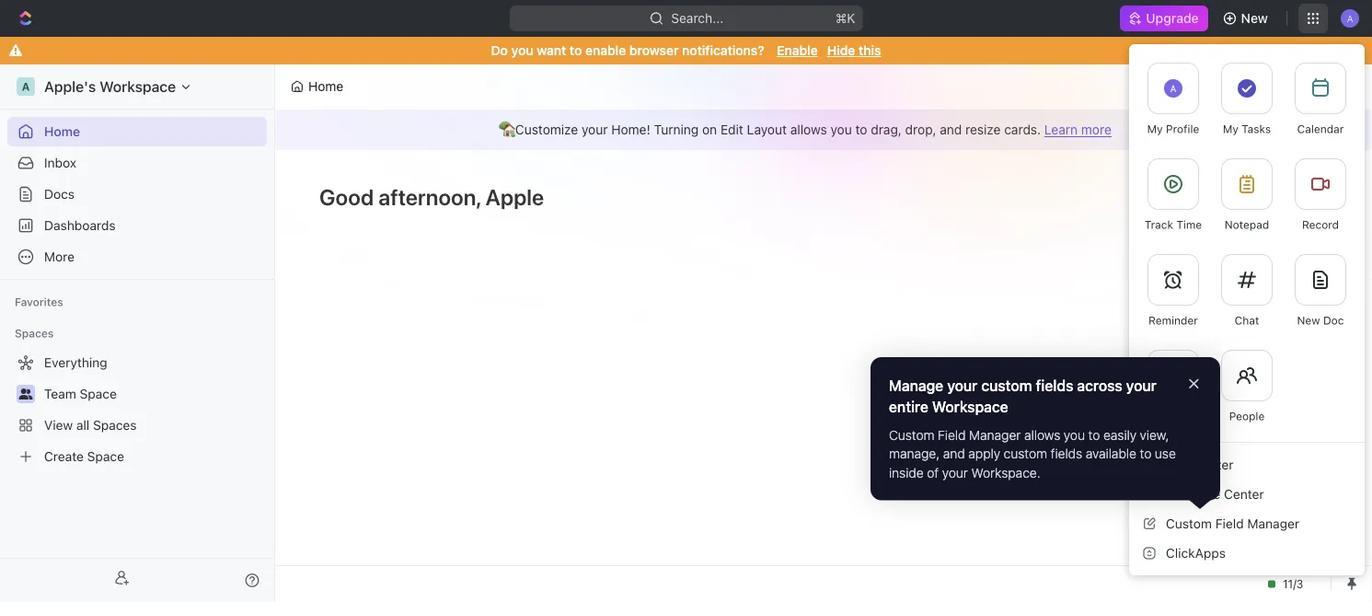 Task type: vqa. For each thing, say whether or not it's contained in the screenshot.
Onboarding checklist button icon
no



Task type: locate. For each thing, give the bounding box(es) containing it.
2 my from the left
[[1223, 122, 1239, 135]]

time
[[1177, 218, 1202, 231]]

manager
[[969, 427, 1021, 443], [1248, 516, 1300, 531]]

do you want to enable browser notifications? enable hide this
[[491, 43, 881, 58]]

your right of
[[942, 465, 968, 480]]

center up template center at right bottom
[[1194, 457, 1234, 472]]

on
[[702, 122, 717, 137]]

new inside button
[[1297, 314, 1321, 327]]

my left tasks
[[1223, 122, 1239, 135]]

new left doc
[[1297, 314, 1321, 327]]

manager up apply
[[969, 427, 1021, 443]]

fields left available in the bottom right of the page
[[1051, 446, 1083, 461]]

1 vertical spatial manager
[[1248, 516, 1300, 531]]

1 vertical spatial custom
[[1166, 516, 1212, 531]]

2 vertical spatial you
[[1064, 427, 1085, 443]]

my
[[1148, 122, 1163, 135], [1223, 122, 1239, 135]]

custom up workspace
[[982, 377, 1033, 394]]

allows
[[791, 122, 827, 137], [1025, 427, 1061, 443]]

new
[[1241, 11, 1268, 26], [1297, 314, 1321, 327]]

allows down the manage your custom fields across your entire workspace
[[1025, 427, 1061, 443]]

center for app center
[[1194, 457, 1234, 472]]

custom down template
[[1166, 516, 1212, 531]]

your inside custom field manager allows you to easily view, manage, and apply custom fields available to use inside of your workspace.
[[942, 465, 968, 480]]

and inside custom field manager allows you to easily view, manage, and apply custom fields available to use inside of your workspace.
[[943, 446, 965, 461]]

1 vertical spatial new
[[1297, 314, 1321, 327]]

0 horizontal spatial you
[[511, 43, 533, 58]]

field inside 'button'
[[1216, 516, 1244, 531]]

entire
[[889, 398, 929, 415]]

manager down template center 'button'
[[1248, 516, 1300, 531]]

0 vertical spatial home
[[308, 79, 344, 94]]

you right do
[[511, 43, 533, 58]]

fields
[[1036, 377, 1074, 394], [1051, 446, 1083, 461]]

0 vertical spatial you
[[511, 43, 533, 58]]

0 horizontal spatial manage
[[889, 377, 944, 394]]

sidebar navigation
[[0, 64, 275, 602]]

upgrade
[[1146, 11, 1199, 26]]

new doc
[[1297, 314, 1344, 327]]

manage for manage cards
[[1266, 79, 1315, 94]]

0 vertical spatial manager
[[969, 427, 1021, 443]]

custom field manager button
[[1137, 509, 1358, 538]]

browser
[[630, 43, 679, 58]]

center down app center button
[[1224, 486, 1264, 502]]

1 horizontal spatial manage
[[1266, 79, 1315, 94]]

enable
[[585, 43, 626, 58]]

1 vertical spatial and
[[943, 446, 965, 461]]

home inside sidebar navigation
[[44, 124, 80, 139]]

×
[[1188, 371, 1200, 393]]

tree inside sidebar navigation
[[7, 348, 267, 471]]

0 horizontal spatial my
[[1148, 122, 1163, 135]]

field for custom field manager
[[1216, 516, 1244, 531]]

1 horizontal spatial allows
[[1025, 427, 1061, 443]]

1 horizontal spatial new
[[1297, 314, 1321, 327]]

home
[[308, 79, 344, 94], [44, 124, 80, 139]]

my inside button
[[1223, 122, 1239, 135]]

and
[[940, 122, 962, 137], [943, 446, 965, 461]]

field down template center at right bottom
[[1216, 516, 1244, 531]]

of
[[927, 465, 939, 480]]

my left profile
[[1148, 122, 1163, 135]]

1 vertical spatial custom
[[1004, 446, 1048, 461]]

record
[[1302, 218, 1339, 231]]

1 vertical spatial center
[[1224, 486, 1264, 502]]

manage for manage your custom fields across your entire workspace
[[889, 377, 944, 394]]

dashboards
[[44, 218, 116, 233]]

use
[[1155, 446, 1176, 461]]

⌘k
[[835, 11, 855, 26]]

1 vertical spatial home
[[44, 124, 80, 139]]

1 horizontal spatial edit
[[1137, 79, 1160, 94]]

new button
[[1216, 4, 1279, 33]]

custom field manager
[[1166, 516, 1300, 531]]

new up the my tasks button
[[1241, 11, 1268, 26]]

template center button
[[1137, 480, 1358, 509]]

0 horizontal spatial allows
[[791, 122, 827, 137]]

notifications?
[[682, 43, 765, 58]]

custom up manage,
[[889, 427, 935, 443]]

chat
[[1235, 314, 1260, 327]]

0 vertical spatial fields
[[1036, 377, 1074, 394]]

reminder
[[1149, 314, 1198, 327]]

0 vertical spatial center
[[1194, 457, 1234, 472]]

custom field manager allows you to easily view, manage, and apply custom fields available to use inside of your workspace.
[[889, 427, 1180, 480]]

track time
[[1145, 218, 1202, 231]]

tree
[[7, 348, 267, 471]]

easily
[[1104, 427, 1137, 443]]

1 horizontal spatial field
[[1216, 516, 1244, 531]]

allows right layout at top
[[791, 122, 827, 137]]

fields inside the manage your custom fields across your entire workspace
[[1036, 377, 1074, 394]]

custom inside 'button'
[[1166, 516, 1212, 531]]

center inside 'button'
[[1224, 486, 1264, 502]]

to right want
[[570, 43, 582, 58]]

0 vertical spatial custom
[[982, 377, 1033, 394]]

to left drag,
[[856, 122, 868, 137]]

0 horizontal spatial field
[[938, 427, 966, 443]]

upgrade link
[[1121, 6, 1208, 31]]

field
[[938, 427, 966, 443], [1216, 516, 1244, 531]]

to up available in the bottom right of the page
[[1089, 427, 1100, 443]]

0 vertical spatial manage
[[1266, 79, 1315, 94]]

1 horizontal spatial home
[[308, 79, 344, 94]]

custom up workspace.
[[1004, 446, 1048, 461]]

calendar button
[[1284, 52, 1358, 147]]

manager inside custom field manager allows you to easily view, manage, and apply custom fields available to use inside of your workspace.
[[969, 427, 1021, 443]]

learn
[[1045, 122, 1078, 137]]

1 vertical spatial field
[[1216, 516, 1244, 531]]

field down workspace
[[938, 427, 966, 443]]

0 vertical spatial new
[[1241, 11, 1268, 26]]

new for new doc
[[1297, 314, 1321, 327]]

new inside "button"
[[1241, 11, 1268, 26]]

0 vertical spatial field
[[938, 427, 966, 443]]

0 horizontal spatial manager
[[969, 427, 1021, 443]]

and right drop,
[[940, 122, 962, 137]]

edit left 'a'
[[1137, 79, 1160, 94]]

my tasks button
[[1210, 52, 1284, 147]]

manage inside button
[[1266, 79, 1315, 94]]

center inside button
[[1194, 457, 1234, 472]]

manage left the cards
[[1266, 79, 1315, 94]]

docs
[[44, 186, 75, 202]]

1 vertical spatial allows
[[1025, 427, 1061, 443]]

1 vertical spatial fields
[[1051, 446, 1083, 461]]

field inside custom field manager allows you to easily view, manage, and apply custom fields available to use inside of your workspace.
[[938, 427, 966, 443]]

to
[[570, 43, 582, 58], [856, 122, 868, 137], [1089, 427, 1100, 443], [1140, 446, 1152, 461]]

track
[[1145, 218, 1174, 231]]

1 horizontal spatial you
[[831, 122, 852, 137]]

and left apply
[[943, 446, 965, 461]]

app center button
[[1137, 450, 1358, 480]]

custom
[[982, 377, 1033, 394], [1004, 446, 1048, 461]]

1 horizontal spatial my
[[1223, 122, 1239, 135]]

manager inside 'button'
[[1248, 516, 1300, 531]]

1 vertical spatial manage
[[889, 377, 944, 394]]

edit layout:
[[1137, 79, 1207, 94]]

template
[[1166, 486, 1221, 502]]

manage up entire
[[889, 377, 944, 394]]

1 my from the left
[[1148, 122, 1163, 135]]

want
[[537, 43, 566, 58]]

you left drag,
[[831, 122, 852, 137]]

center
[[1194, 457, 1234, 472], [1224, 486, 1264, 502]]

your left home!
[[582, 122, 608, 137]]

cards.
[[1004, 122, 1041, 137]]

inside
[[889, 465, 924, 480]]

0 vertical spatial edit
[[1137, 79, 1160, 94]]

manage
[[1266, 79, 1315, 94], [889, 377, 944, 394]]

× button
[[1188, 371, 1200, 393]]

manage inside the manage your custom fields across your entire workspace
[[889, 377, 944, 394]]

0 horizontal spatial new
[[1241, 11, 1268, 26]]

custom
[[889, 427, 935, 443], [1166, 516, 1212, 531]]

0 vertical spatial custom
[[889, 427, 935, 443]]

app center
[[1166, 457, 1234, 472]]

custom inside custom field manager allows you to easily view, manage, and apply custom fields available to use inside of your workspace.
[[889, 427, 935, 443]]

my for my tasks
[[1223, 122, 1239, 135]]

alert
[[275, 110, 1372, 150]]

0 horizontal spatial home
[[44, 124, 80, 139]]

a
[[1170, 83, 1177, 94]]

good
[[319, 184, 374, 210]]

0 horizontal spatial edit
[[721, 122, 744, 137]]

fields inside custom field manager allows you to easily view, manage, and apply custom fields available to use inside of your workspace.
[[1051, 446, 1083, 461]]

alert containing 🏡 customize your home! turning on edit layout allows you to drag, drop, and resize cards.
[[275, 110, 1372, 150]]

1 horizontal spatial manager
[[1248, 516, 1300, 531]]

favorites
[[15, 295, 63, 308]]

1 horizontal spatial custom
[[1166, 516, 1212, 531]]

you left 'easily'
[[1064, 427, 1085, 443]]

you
[[511, 43, 533, 58], [831, 122, 852, 137], [1064, 427, 1085, 443]]

edit right on
[[721, 122, 744, 137]]

0 vertical spatial allows
[[791, 122, 827, 137]]

2 horizontal spatial you
[[1064, 427, 1085, 443]]

0 horizontal spatial custom
[[889, 427, 935, 443]]

× dialog
[[871, 357, 1221, 500]]

manage cards button
[[1255, 72, 1365, 101]]

doc
[[1324, 314, 1344, 327]]

your
[[582, 122, 608, 137], [947, 377, 978, 394], [1126, 377, 1157, 394], [942, 465, 968, 480]]

fields left across
[[1036, 377, 1074, 394]]



Task type: describe. For each thing, give the bounding box(es) containing it.
inbox link
[[7, 148, 267, 178]]

learn more link
[[1045, 122, 1112, 137]]

you inside custom field manager allows you to easily view, manage, and apply custom fields available to use inside of your workspace.
[[1064, 427, 1085, 443]]

dashboards link
[[7, 211, 267, 240]]

to left use
[[1140, 446, 1152, 461]]

good afternoon, apple
[[319, 184, 544, 210]]

manage your custom fields across your entire workspace
[[889, 377, 1161, 415]]

1 vertical spatial you
[[831, 122, 852, 137]]

🏡 customize your home! turning on edit layout allows you to drag, drop, and resize cards. learn more
[[499, 122, 1112, 137]]

new doc button
[[1284, 243, 1358, 339]]

allows inside custom field manager allows you to easily view, manage, and apply custom fields available to use inside of your workspace.
[[1025, 427, 1061, 443]]

new for new
[[1241, 11, 1268, 26]]

this
[[859, 43, 881, 58]]

🏡
[[499, 122, 512, 137]]

custom for custom field manager allows you to easily view, manage, and apply custom fields available to use inside of your workspace.
[[889, 427, 935, 443]]

search...
[[671, 11, 723, 26]]

home!
[[611, 122, 651, 137]]

your up workspace
[[947, 377, 978, 394]]

across
[[1077, 377, 1123, 394]]

view,
[[1140, 427, 1169, 443]]

my tasks
[[1223, 122, 1271, 135]]

afternoon,
[[379, 184, 481, 210]]

apple
[[486, 184, 544, 210]]

my profile
[[1148, 122, 1200, 135]]

manager for custom field manager allows you to easily view, manage, and apply custom fields available to use inside of your workspace.
[[969, 427, 1021, 443]]

home link
[[7, 117, 267, 146]]

drag,
[[871, 122, 902, 137]]

profile
[[1166, 122, 1200, 135]]

your right across
[[1126, 377, 1157, 394]]

my for my profile
[[1148, 122, 1163, 135]]

turning
[[654, 122, 699, 137]]

center for template center
[[1224, 486, 1264, 502]]

layout
[[747, 122, 787, 137]]

manage,
[[889, 446, 940, 461]]

resize
[[966, 122, 1001, 137]]

people
[[1230, 410, 1265, 423]]

notepad button
[[1210, 147, 1284, 243]]

drop,
[[905, 122, 937, 137]]

people button
[[1210, 339, 1284, 434]]

tasks
[[1242, 122, 1271, 135]]

1 vertical spatial edit
[[721, 122, 744, 137]]

custom inside the manage your custom fields across your entire workspace
[[982, 377, 1033, 394]]

manage cards
[[1266, 79, 1354, 94]]

apply
[[969, 446, 1001, 461]]

available
[[1086, 446, 1137, 461]]

inbox
[[44, 155, 76, 170]]

custom inside custom field manager allows you to easily view, manage, and apply custom fields available to use inside of your workspace.
[[1004, 446, 1048, 461]]

cards
[[1318, 79, 1354, 94]]

docs link
[[7, 179, 267, 209]]

template center
[[1166, 486, 1264, 502]]

enable
[[777, 43, 818, 58]]

manager for custom field manager
[[1248, 516, 1300, 531]]

notepad
[[1225, 218, 1270, 231]]

track time button
[[1137, 147, 1210, 243]]

workspace
[[932, 398, 1009, 415]]

reminder button
[[1137, 243, 1210, 339]]

custom for custom field manager
[[1166, 516, 1212, 531]]

field for custom field manager allows you to easily view, manage, and apply custom fields available to use inside of your workspace.
[[938, 427, 966, 443]]

app
[[1166, 457, 1190, 472]]

do
[[491, 43, 508, 58]]

0 vertical spatial and
[[940, 122, 962, 137]]

favorites button
[[7, 291, 71, 313]]

layout:
[[1164, 79, 1207, 94]]

record button
[[1284, 147, 1358, 243]]

workspace.
[[972, 465, 1041, 480]]

clickapps
[[1166, 545, 1226, 561]]

spaces
[[15, 327, 54, 340]]

clickapps button
[[1137, 538, 1358, 568]]

customize
[[515, 122, 578, 137]]

more
[[1082, 122, 1112, 137]]

calendar
[[1298, 122, 1344, 135]]

hide
[[827, 43, 856, 58]]

chat button
[[1210, 243, 1284, 339]]



